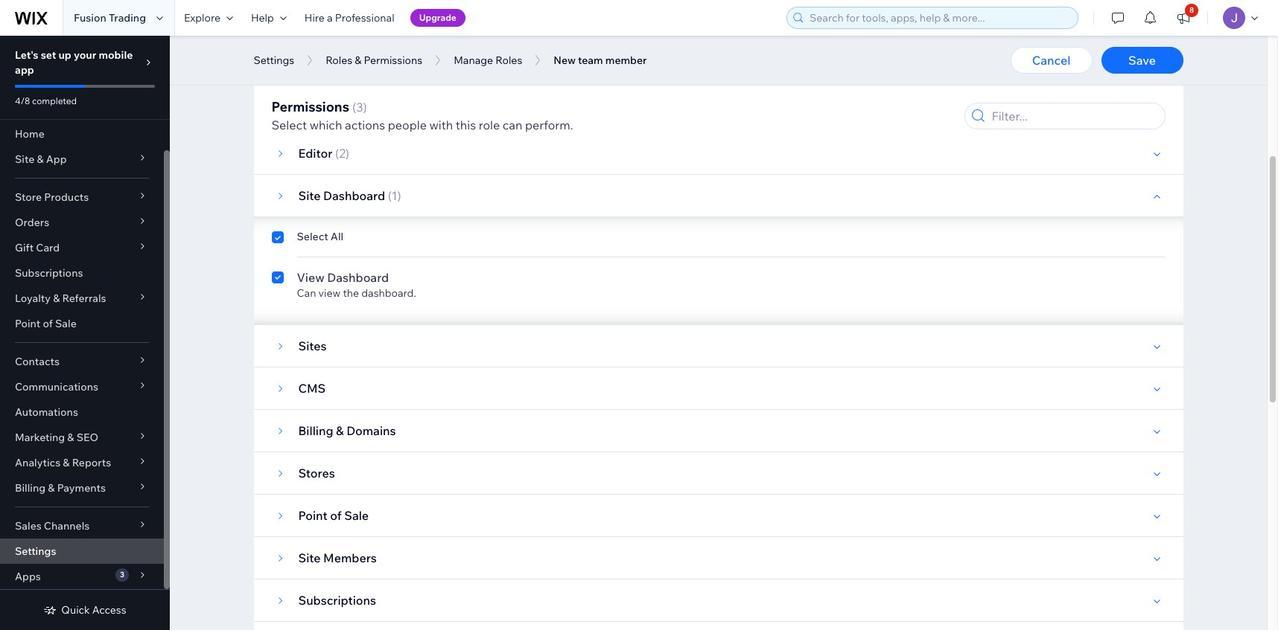 Task type: locate. For each thing, give the bounding box(es) containing it.
with
[[429, 118, 453, 133]]

1 roles from the left
[[326, 54, 352, 67]]

site left members
[[298, 551, 321, 566]]

loyalty & referrals
[[15, 292, 106, 305]]

( inside the 'permissions ( 3 ) select which actions people with this role can perform.'
[[352, 100, 356, 115]]

which
[[310, 118, 342, 133]]

subscriptions down site members
[[298, 594, 376, 609]]

0 horizontal spatial (
[[335, 146, 339, 161]]

stores
[[298, 466, 335, 481]]

billing up stores
[[298, 424, 333, 439]]

2 horizontal spatial )
[[397, 188, 401, 203]]

channels
[[44, 520, 90, 533]]

new
[[554, 54, 576, 67]]

apps
[[15, 571, 41, 584]]

select left which
[[271, 118, 307, 133]]

& for reports
[[63, 457, 70, 470]]

help
[[251, 11, 274, 25]]

3 up actions
[[356, 100, 363, 115]]

& inside dropdown button
[[48, 482, 55, 495]]

0 vertical spatial select
[[271, 118, 307, 133]]

0 horizontal spatial permissions
[[271, 98, 349, 115]]

billing & payments
[[15, 482, 106, 495]]

dashboard left 1
[[323, 188, 385, 203]]

0 vertical spatial 3
[[356, 100, 363, 115]]

0 vertical spatial (
[[352, 100, 356, 115]]

fusion
[[74, 11, 106, 25]]

1 vertical spatial billing
[[15, 482, 46, 495]]

) for editor
[[345, 146, 349, 161]]

1 vertical spatial permissions
[[271, 98, 349, 115]]

( down "people" at the left of the page
[[388, 188, 392, 203]]

select all
[[297, 230, 343, 244]]

1 vertical spatial 3
[[120, 571, 124, 580]]

hire
[[305, 11, 325, 25]]

permissions down the professional
[[364, 54, 422, 67]]

1 horizontal spatial (
[[352, 100, 356, 115]]

dashboard for view
[[327, 270, 389, 285]]

1 vertical spatial (
[[335, 146, 339, 161]]

1 horizontal spatial of
[[330, 509, 342, 524]]

None checkbox
[[271, 230, 283, 248]]

) right editor
[[345, 146, 349, 161]]

sales channels button
[[0, 514, 164, 539]]

& left the seo
[[67, 431, 74, 445]]

) for permissions
[[363, 100, 367, 115]]

0 horizontal spatial settings
[[15, 545, 56, 559]]

& for referrals
[[53, 292, 60, 305]]

sidebar element
[[0, 36, 170, 631]]

select left all
[[297, 230, 328, 244]]

marketing & seo
[[15, 431, 98, 445]]

& down the professional
[[355, 54, 361, 67]]

roles down "a"
[[326, 54, 352, 67]]

1 horizontal spatial sale
[[344, 509, 369, 524]]

& left reports
[[63, 457, 70, 470]]

0 horizontal spatial subscriptions
[[15, 267, 83, 280]]

automations link
[[0, 400, 164, 425]]

& for seo
[[67, 431, 74, 445]]

site & app
[[15, 153, 67, 166]]

4/8 completed
[[15, 95, 77, 107]]

save button
[[1101, 47, 1183, 74]]

point down loyalty at the left top
[[15, 317, 40, 331]]

manage roles button
[[446, 49, 530, 72]]

store products
[[15, 191, 89, 204]]

0 horizontal spatial )
[[345, 146, 349, 161]]

1 horizontal spatial billing
[[298, 424, 333, 439]]

0 vertical spatial of
[[43, 317, 53, 331]]

)
[[363, 100, 367, 115], [345, 146, 349, 161], [397, 188, 401, 203]]

billing inside dropdown button
[[15, 482, 46, 495]]

all
[[331, 230, 343, 244]]

sales
[[15, 520, 41, 533]]

of
[[43, 317, 53, 331], [330, 509, 342, 524]]

subscriptions down card
[[15, 267, 83, 280]]

help button
[[242, 0, 296, 36]]

sale inside sidebar "element"
[[55, 317, 77, 331]]

site down home
[[15, 153, 34, 166]]

settings inside button
[[254, 54, 294, 67]]

0 horizontal spatial point
[[15, 317, 40, 331]]

) up actions
[[363, 100, 367, 115]]

referrals
[[62, 292, 106, 305]]

0 horizontal spatial sale
[[55, 317, 77, 331]]

) down "people" at the left of the page
[[397, 188, 401, 203]]

billing & domains
[[298, 424, 396, 439]]

0 vertical spatial sale
[[55, 317, 77, 331]]

& left app
[[37, 153, 44, 166]]

settings button
[[246, 49, 302, 72]]

billing for billing & domains
[[298, 424, 333, 439]]

2 vertical spatial site
[[298, 551, 321, 566]]

up
[[58, 48, 71, 62]]

0 vertical spatial point of sale
[[15, 317, 77, 331]]

0 vertical spatial )
[[363, 100, 367, 115]]

site for site dashboard ( 1 )
[[298, 188, 321, 203]]

0 horizontal spatial 3
[[120, 571, 124, 580]]

point of sale inside sidebar "element"
[[15, 317, 77, 331]]

permissions up which
[[271, 98, 349, 115]]

& down analytics & reports
[[48, 482, 55, 495]]

0 horizontal spatial roles
[[326, 54, 352, 67]]

can
[[297, 287, 316, 300]]

actions
[[345, 118, 385, 133]]

analytics
[[15, 457, 60, 470]]

payments
[[57, 482, 106, 495]]

3 up access
[[120, 571, 124, 580]]

explore
[[184, 11, 220, 25]]

gift card button
[[0, 235, 164, 261]]

( for permissions
[[352, 100, 356, 115]]

point of sale link
[[0, 311, 164, 337]]

manage roles
[[454, 54, 522, 67]]

site inside popup button
[[15, 153, 34, 166]]

1 horizontal spatial 3
[[356, 100, 363, 115]]

app
[[15, 63, 34, 77]]

1 vertical spatial settings
[[15, 545, 56, 559]]

point down stores
[[298, 509, 328, 524]]

0 vertical spatial permissions
[[364, 54, 422, 67]]

dashboard.
[[361, 287, 416, 300]]

trading
[[109, 11, 146, 25]]

dashboard up the
[[327, 270, 389, 285]]

1 vertical spatial point
[[298, 509, 328, 524]]

site dashboard ( 1 )
[[298, 188, 401, 203]]

0 horizontal spatial point of sale
[[15, 317, 77, 331]]

dashboard for 1
[[323, 188, 385, 203]]

2 horizontal spatial (
[[388, 188, 392, 203]]

point of sale up site members
[[298, 509, 369, 524]]

roles
[[326, 54, 352, 67], [496, 54, 522, 67]]

1 horizontal spatial permissions
[[364, 54, 422, 67]]

site for site & app
[[15, 153, 34, 166]]

0 horizontal spatial billing
[[15, 482, 46, 495]]

1 horizontal spatial point of sale
[[298, 509, 369, 524]]

1 horizontal spatial settings
[[254, 54, 294, 67]]

& inside button
[[355, 54, 361, 67]]

of inside sidebar "element"
[[43, 317, 53, 331]]

1 horizontal spatial roles
[[496, 54, 522, 67]]

set
[[41, 48, 56, 62]]

1 vertical spatial subscriptions
[[298, 594, 376, 609]]

select
[[271, 118, 307, 133], [297, 230, 328, 244]]

of up site members
[[330, 509, 342, 524]]

sites
[[298, 339, 327, 354]]

settings down sales
[[15, 545, 56, 559]]

) inside the 'permissions ( 3 ) select which actions people with this role can perform.'
[[363, 100, 367, 115]]

settings
[[254, 54, 294, 67], [15, 545, 56, 559]]

site up select all
[[298, 188, 321, 203]]

3
[[356, 100, 363, 115], [120, 571, 124, 580]]

0 horizontal spatial of
[[43, 317, 53, 331]]

dashboard inside view dashboard can view the dashboard.
[[327, 270, 389, 285]]

point inside point of sale link
[[15, 317, 40, 331]]

0 vertical spatial dashboard
[[323, 188, 385, 203]]

of down loyalty & referrals
[[43, 317, 53, 331]]

subscriptions
[[15, 267, 83, 280], [298, 594, 376, 609]]

point of sale down loyalty at the left top
[[15, 317, 77, 331]]

0 vertical spatial billing
[[298, 424, 333, 439]]

billing
[[298, 424, 333, 439], [15, 482, 46, 495]]

& left domains
[[336, 424, 344, 439]]

1 vertical spatial dashboard
[[327, 270, 389, 285]]

home link
[[0, 121, 164, 147]]

( right editor
[[335, 146, 339, 161]]

1 vertical spatial site
[[298, 188, 321, 203]]

2 vertical spatial )
[[397, 188, 401, 203]]

3 inside the 'permissions ( 3 ) select which actions people with this role can perform.'
[[356, 100, 363, 115]]

& right loyalty at the left top
[[53, 292, 60, 305]]

Filter... field
[[987, 104, 1160, 129]]

billing down analytics on the bottom of the page
[[15, 482, 46, 495]]

view
[[297, 270, 324, 285]]

settings for "settings" link
[[15, 545, 56, 559]]

sale up members
[[344, 509, 369, 524]]

loyalty
[[15, 292, 51, 305]]

settings down help button
[[254, 54, 294, 67]]

1 vertical spatial )
[[345, 146, 349, 161]]

settings inside sidebar "element"
[[15, 545, 56, 559]]

this
[[456, 118, 476, 133]]

& for permissions
[[355, 54, 361, 67]]

&
[[355, 54, 361, 67], [37, 153, 44, 166], [53, 292, 60, 305], [336, 424, 344, 439], [67, 431, 74, 445], [63, 457, 70, 470], [48, 482, 55, 495]]

site members
[[298, 551, 377, 566]]

None checkbox
[[271, 269, 283, 300]]

1 horizontal spatial )
[[363, 100, 367, 115]]

0 vertical spatial subscriptions
[[15, 267, 83, 280]]

(
[[352, 100, 356, 115], [335, 146, 339, 161], [388, 188, 392, 203]]

access
[[92, 604, 126, 617]]

card
[[36, 241, 60, 255]]

seo
[[76, 431, 98, 445]]

0 vertical spatial site
[[15, 153, 34, 166]]

cms
[[298, 381, 326, 396]]

people
[[388, 118, 427, 133]]

( up actions
[[352, 100, 356, 115]]

1 vertical spatial of
[[330, 509, 342, 524]]

0 vertical spatial settings
[[254, 54, 294, 67]]

roles right manage
[[496, 54, 522, 67]]

0 vertical spatial point
[[15, 317, 40, 331]]

sale down loyalty & referrals
[[55, 317, 77, 331]]



Task type: describe. For each thing, give the bounding box(es) containing it.
home
[[15, 127, 45, 141]]

sales channels
[[15, 520, 90, 533]]

3 inside sidebar "element"
[[120, 571, 124, 580]]

mobile
[[99, 48, 133, 62]]

analytics & reports button
[[0, 451, 164, 476]]

1 vertical spatial sale
[[344, 509, 369, 524]]

loyalty & referrals button
[[0, 286, 164, 311]]

view dashboard can view the dashboard.
[[297, 270, 416, 300]]

permissions inside button
[[364, 54, 422, 67]]

permissions ( 3 ) select which actions people with this role can perform.
[[271, 98, 573, 133]]

manage
[[454, 54, 493, 67]]

& for payments
[[48, 482, 55, 495]]

& for domains
[[336, 424, 344, 439]]

permissions inside the 'permissions ( 3 ) select which actions people with this role can perform.'
[[271, 98, 349, 115]]

reports
[[72, 457, 111, 470]]

store
[[15, 191, 42, 204]]

gift
[[15, 241, 34, 255]]

1 vertical spatial point of sale
[[298, 509, 369, 524]]

a
[[327, 11, 333, 25]]

quick access button
[[43, 604, 126, 617]]

2
[[339, 146, 345, 161]]

let's
[[15, 48, 38, 62]]

marketing & seo button
[[0, 425, 164, 451]]

2 roles from the left
[[496, 54, 522, 67]]

subscriptions link
[[0, 261, 164, 286]]

billing & payments button
[[0, 476, 164, 501]]

fusion trading
[[74, 11, 146, 25]]

cancel button
[[1010, 47, 1092, 74]]

roles & permissions
[[326, 54, 422, 67]]

8
[[1189, 5, 1194, 15]]

communications button
[[0, 375, 164, 400]]

quick access
[[61, 604, 126, 617]]

completed
[[32, 95, 77, 107]]

new team member
[[554, 54, 647, 67]]

subscriptions inside sidebar "element"
[[15, 267, 83, 280]]

editor ( 2 )
[[298, 146, 349, 161]]

upgrade
[[419, 12, 456, 23]]

hire a professional
[[305, 11, 394, 25]]

app
[[46, 153, 67, 166]]

automations
[[15, 406, 78, 419]]

billing for billing & payments
[[15, 482, 46, 495]]

1 vertical spatial select
[[297, 230, 328, 244]]

quick
[[61, 604, 90, 617]]

gift card
[[15, 241, 60, 255]]

communications
[[15, 381, 98, 394]]

can
[[503, 118, 522, 133]]

8 button
[[1167, 0, 1200, 36]]

your
[[74, 48, 96, 62]]

2 vertical spatial (
[[388, 188, 392, 203]]

contacts
[[15, 355, 60, 369]]

cancel
[[1032, 53, 1070, 68]]

analytics & reports
[[15, 457, 111, 470]]

products
[[44, 191, 89, 204]]

roles & permissions button
[[318, 49, 430, 72]]

select inside the 'permissions ( 3 ) select which actions people with this role can perform.'
[[271, 118, 307, 133]]

view
[[318, 287, 341, 300]]

1 horizontal spatial point
[[298, 509, 328, 524]]

members
[[323, 551, 377, 566]]

contacts button
[[0, 349, 164, 375]]

( for editor
[[335, 146, 339, 161]]

new team member button
[[546, 49, 654, 72]]

save
[[1128, 53, 1156, 68]]

4/8
[[15, 95, 30, 107]]

perform.
[[525, 118, 573, 133]]

settings for settings button
[[254, 54, 294, 67]]

store products button
[[0, 185, 164, 210]]

1 horizontal spatial subscriptions
[[298, 594, 376, 609]]

professional
[[335, 11, 394, 25]]

1
[[392, 188, 397, 203]]

Search for tools, apps, help & more... field
[[805, 7, 1073, 28]]

member
[[605, 54, 647, 67]]

site for site members
[[298, 551, 321, 566]]

& for app
[[37, 153, 44, 166]]

site & app button
[[0, 147, 164, 172]]

role
[[479, 118, 500, 133]]

let's set up your mobile app
[[15, 48, 133, 77]]

hire a professional link
[[296, 0, 403, 36]]

team
[[578, 54, 603, 67]]

orders
[[15, 216, 49, 229]]

the
[[343, 287, 359, 300]]

upgrade button
[[410, 9, 465, 27]]



Task type: vqa. For each thing, say whether or not it's contained in the screenshot.
Hire a Professional
yes



